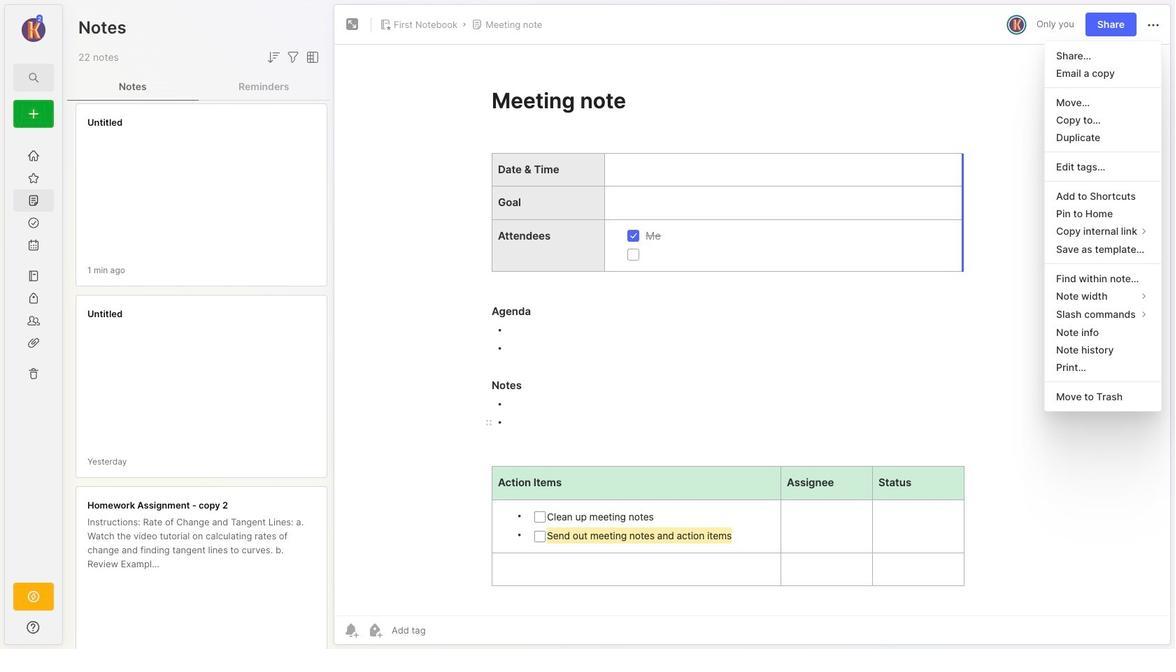 Task type: vqa. For each thing, say whether or not it's contained in the screenshot.
Start writing… Text Field on the right of page
no



Task type: locate. For each thing, give the bounding box(es) containing it.
expand note image
[[344, 16, 361, 33]]

add a reminder image
[[343, 623, 360, 639]]

tab list
[[67, 73, 329, 101]]

Account field
[[5, 13, 62, 44]]

kendall parks avatar image
[[1009, 17, 1024, 32]]

tree
[[5, 136, 62, 571]]

View options field
[[301, 49, 321, 66]]

dropdown list menu
[[1045, 47, 1161, 406]]

more actions image
[[1145, 17, 1162, 33]]



Task type: describe. For each thing, give the bounding box(es) containing it.
Add tag field
[[390, 625, 496, 637]]

tree inside main element
[[5, 136, 62, 571]]

click to expand image
[[61, 624, 72, 641]]

Sort options field
[[265, 49, 282, 66]]

note window element
[[334, 4, 1171, 649]]

add tag image
[[367, 623, 383, 639]]

More actions field
[[1145, 16, 1162, 33]]

main element
[[0, 0, 67, 650]]

Note Editor text field
[[334, 44, 1170, 616]]

edit search image
[[25, 69, 42, 86]]

add filters image
[[285, 49, 301, 66]]

WHAT'S NEW field
[[5, 617, 62, 639]]

upgrade image
[[25, 589, 42, 606]]

home image
[[27, 149, 41, 163]]

Add filters field
[[285, 49, 301, 66]]



